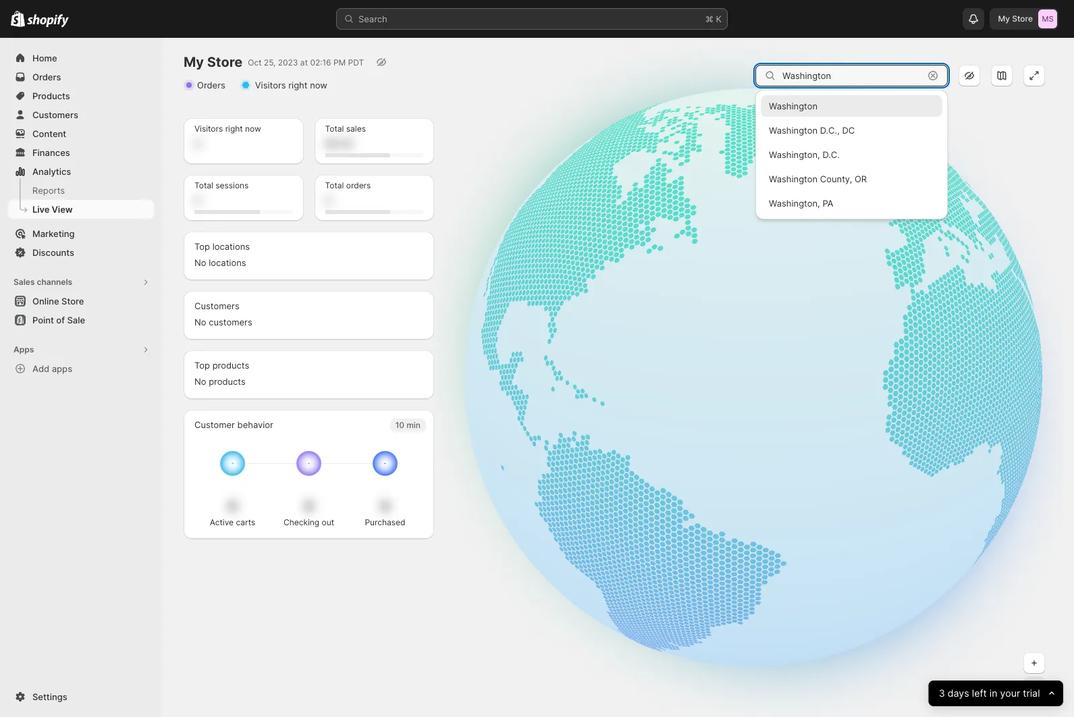 Task type: describe. For each thing, give the bounding box(es) containing it.
3
[[940, 687, 946, 700]]

now for visitors right now
[[310, 80, 328, 91]]

washington, for washington, pa
[[770, 198, 821, 209]]

home
[[32, 53, 57, 64]]

top for top products no products
[[195, 360, 210, 371]]

point of sale
[[32, 315, 85, 326]]

visitors right now
[[255, 80, 328, 91]]

online store link
[[8, 292, 154, 311]]

0 vertical spatial products
[[213, 360, 249, 371]]

d.c.
[[823, 149, 840, 160]]

store for my store
[[1013, 14, 1034, 24]]

sales channels button
[[8, 273, 154, 292]]

add apps
[[32, 363, 72, 374]]

carts
[[236, 517, 256, 528]]

discounts
[[32, 247, 74, 258]]

reports
[[32, 185, 65, 196]]

store for my store oct 25, 2023 at 02:16 pm pdt
[[207, 54, 243, 70]]

0 inside 0 purchased
[[381, 498, 390, 515]]

point
[[32, 315, 54, 326]]

total orders 0
[[325, 180, 371, 206]]

add
[[32, 363, 49, 374]]

orders link
[[8, 68, 154, 86]]

checking
[[284, 517, 320, 528]]

no for top locations no locations
[[195, 257, 206, 268]]

⌘ k
[[706, 14, 722, 24]]

washington for washington d.c., dc
[[770, 125, 818, 136]]

02:16
[[310, 57, 331, 68]]

washington county, or
[[770, 174, 868, 184]]

apps button
[[8, 341, 154, 359]]

marketing link
[[8, 224, 154, 243]]

add apps button
[[8, 359, 154, 378]]

live view link
[[8, 200, 154, 219]]

customers for customers no customers
[[195, 301, 240, 311]]

0 purchased
[[365, 498, 406, 528]]

content
[[32, 128, 66, 139]]

finances link
[[8, 143, 154, 162]]

10
[[396, 420, 405, 430]]

d.c.,
[[821, 125, 840, 136]]

point of sale button
[[0, 311, 162, 330]]

my store oct 25, 2023 at 02:16 pm pdt
[[184, 54, 364, 70]]

pa
[[823, 198, 834, 209]]

customers no customers
[[195, 301, 252, 328]]

customer behavior
[[195, 420, 274, 430]]

customer
[[195, 420, 235, 430]]

orders inside "link"
[[32, 72, 61, 82]]

settings link
[[8, 688, 154, 707]]

visitors for visitors right now 0
[[195, 124, 223, 134]]

washington d.c., dc
[[770, 125, 855, 136]]

pm
[[334, 57, 346, 68]]

my store
[[999, 14, 1034, 24]]

total sessions 0
[[195, 180, 249, 206]]

discounts link
[[8, 243, 154, 262]]

min
[[407, 420, 421, 430]]

visitors right now 0
[[195, 124, 261, 149]]

orders
[[346, 180, 371, 191]]

sales
[[14, 277, 35, 287]]

25,
[[264, 57, 276, 68]]

3 days left in your trial
[[940, 687, 1041, 700]]

Search location text field
[[783, 65, 924, 86]]

0 inside total sessions 0
[[195, 195, 201, 206]]

marketing
[[32, 228, 75, 239]]

1 vertical spatial locations
[[209, 257, 246, 268]]

left
[[973, 687, 988, 700]]

my store image
[[1039, 9, 1058, 28]]

total for total sessions 0
[[195, 180, 213, 191]]

point of sale link
[[8, 311, 154, 330]]

my for my store oct 25, 2023 at 02:16 pm pdt
[[184, 54, 204, 70]]

dc
[[843, 125, 855, 136]]

oct
[[248, 57, 262, 68]]

sales
[[346, 124, 366, 134]]

0 horizontal spatial shopify image
[[11, 11, 25, 27]]

analytics link
[[8, 162, 154, 181]]

total for total sales $0.00
[[325, 124, 344, 134]]

products
[[32, 91, 70, 101]]

1 vertical spatial products
[[209, 376, 246, 387]]

live view
[[32, 204, 73, 215]]

no inside customers no customers
[[195, 317, 206, 328]]

total sales $0.00
[[325, 124, 366, 149]]

0 vertical spatial locations
[[213, 241, 250, 252]]

1 horizontal spatial shopify image
[[27, 14, 69, 28]]

visitors for visitors right now
[[255, 80, 286, 91]]

no for top products no products
[[195, 376, 206, 387]]



Task type: vqa. For each thing, say whether or not it's contained in the screenshot.
6th row from the bottom
no



Task type: locate. For each thing, give the bounding box(es) containing it.
total left sessions
[[195, 180, 213, 191]]

2 vertical spatial washington
[[770, 174, 818, 184]]

3 no from the top
[[195, 376, 206, 387]]

0 checking out
[[284, 498, 334, 528]]

1 horizontal spatial my
[[999, 14, 1011, 24]]

store inside button
[[62, 296, 84, 307]]

2 horizontal spatial store
[[1013, 14, 1034, 24]]

content link
[[8, 124, 154, 143]]

top locations no locations
[[195, 241, 250, 268]]

list box containing washington
[[756, 95, 949, 214]]

visitors
[[255, 80, 286, 91], [195, 124, 223, 134]]

⌘
[[706, 14, 714, 24]]

right inside visitors right now 0
[[225, 124, 243, 134]]

search
[[359, 14, 388, 24]]

1 top from the top
[[195, 241, 210, 252]]

0 up purchased
[[381, 498, 390, 515]]

1 vertical spatial no
[[195, 317, 206, 328]]

shopify image
[[11, 11, 25, 27], [27, 14, 69, 28]]

washington up washington, d.c.
[[770, 125, 818, 136]]

2 washington, from the top
[[770, 198, 821, 209]]

washington,
[[770, 149, 821, 160], [770, 198, 821, 209]]

online
[[32, 296, 59, 307]]

total inside total orders 0
[[325, 180, 344, 191]]

locations
[[213, 241, 250, 252], [209, 257, 246, 268]]

washington up washington d.c., dc
[[770, 101, 818, 111]]

total inside total sessions 0
[[195, 180, 213, 191]]

0 horizontal spatial right
[[225, 124, 243, 134]]

0 horizontal spatial now
[[245, 124, 261, 134]]

washington, left pa
[[770, 198, 821, 209]]

no up customers no customers
[[195, 257, 206, 268]]

sale
[[67, 315, 85, 326]]

2023
[[278, 57, 298, 68]]

0 inside 0 active carts
[[228, 498, 237, 515]]

top
[[195, 241, 210, 252], [195, 360, 210, 371]]

0 vertical spatial top
[[195, 241, 210, 252]]

0 inside total orders 0
[[325, 195, 332, 206]]

1 vertical spatial my
[[184, 54, 204, 70]]

now inside visitors right now 0
[[245, 124, 261, 134]]

0 down $0.00
[[325, 195, 332, 206]]

total up $0.00
[[325, 124, 344, 134]]

reports link
[[8, 181, 154, 200]]

my
[[999, 14, 1011, 24], [184, 54, 204, 70]]

0 up total sessions 0
[[195, 138, 201, 149]]

view
[[52, 204, 73, 215]]

1 vertical spatial washington,
[[770, 198, 821, 209]]

customers down the products
[[32, 109, 78, 120]]

visitors up sessions
[[195, 124, 223, 134]]

top products no products
[[195, 360, 249, 387]]

customers up customers
[[195, 301, 240, 311]]

live
[[32, 204, 50, 215]]

no up "customer"
[[195, 376, 206, 387]]

products link
[[8, 86, 154, 105]]

0 horizontal spatial orders
[[32, 72, 61, 82]]

behavior
[[238, 420, 274, 430]]

products up customer behavior
[[209, 376, 246, 387]]

0 active carts
[[210, 498, 256, 528]]

products down customers
[[213, 360, 249, 371]]

washington
[[770, 101, 818, 111], [770, 125, 818, 136], [770, 174, 818, 184]]

0 vertical spatial washington
[[770, 101, 818, 111]]

0 inside visitors right now 0
[[195, 138, 201, 149]]

washington up washington, pa
[[770, 174, 818, 184]]

right
[[289, 80, 308, 91], [225, 124, 243, 134]]

1 washington, from the top
[[770, 149, 821, 160]]

top down total sessions 0
[[195, 241, 210, 252]]

washington for washington county, or
[[770, 174, 818, 184]]

my left oct
[[184, 54, 204, 70]]

0 vertical spatial right
[[289, 80, 308, 91]]

locations down total sessions 0
[[213, 241, 250, 252]]

0 vertical spatial store
[[1013, 14, 1034, 24]]

orders
[[32, 72, 61, 82], [197, 80, 226, 91]]

home link
[[8, 49, 154, 68]]

0 horizontal spatial customers
[[32, 109, 78, 120]]

2 no from the top
[[195, 317, 206, 328]]

purchased
[[365, 517, 406, 528]]

total left the orders
[[325, 180, 344, 191]]

store for online store
[[62, 296, 84, 307]]

3 days left in your trial button
[[929, 681, 1064, 707]]

no
[[195, 257, 206, 268], [195, 317, 206, 328], [195, 376, 206, 387]]

county,
[[821, 174, 853, 184]]

customers
[[32, 109, 78, 120], [195, 301, 240, 311]]

2 top from the top
[[195, 360, 210, 371]]

0 vertical spatial now
[[310, 80, 328, 91]]

0 vertical spatial washington,
[[770, 149, 821, 160]]

1 vertical spatial top
[[195, 360, 210, 371]]

3 washington from the top
[[770, 174, 818, 184]]

no left customers
[[195, 317, 206, 328]]

orders down home
[[32, 72, 61, 82]]

1 washington from the top
[[770, 101, 818, 111]]

active
[[210, 517, 234, 528]]

1 horizontal spatial visitors
[[255, 80, 286, 91]]

top for top locations no locations
[[195, 241, 210, 252]]

0 inside '0 checking out'
[[304, 498, 314, 515]]

0
[[195, 138, 201, 149], [195, 195, 201, 206], [325, 195, 332, 206], [228, 498, 237, 515], [304, 498, 314, 515], [381, 498, 390, 515]]

sessions
[[216, 180, 249, 191]]

finances
[[32, 147, 70, 158]]

store
[[1013, 14, 1034, 24], [207, 54, 243, 70], [62, 296, 84, 307]]

top inside the "top products no products"
[[195, 360, 210, 371]]

settings
[[32, 692, 67, 703]]

0 horizontal spatial my
[[184, 54, 204, 70]]

analytics
[[32, 166, 71, 177]]

trial
[[1024, 687, 1041, 700]]

no inside the "top products no products"
[[195, 376, 206, 387]]

locations up customers no customers
[[209, 257, 246, 268]]

my left "my store" icon
[[999, 14, 1011, 24]]

washington option
[[756, 95, 949, 117]]

store left oct
[[207, 54, 243, 70]]

now for visitors right now 0
[[245, 124, 261, 134]]

2 washington from the top
[[770, 125, 818, 136]]

list box
[[756, 95, 949, 214]]

0 horizontal spatial store
[[62, 296, 84, 307]]

0 vertical spatial visitors
[[255, 80, 286, 91]]

1 horizontal spatial now
[[310, 80, 328, 91]]

1 vertical spatial now
[[245, 124, 261, 134]]

store up sale
[[62, 296, 84, 307]]

right down at
[[289, 80, 308, 91]]

customers link
[[8, 105, 154, 124]]

washington, pa
[[770, 198, 834, 209]]

0 vertical spatial my
[[999, 14, 1011, 24]]

k
[[716, 14, 722, 24]]

customers for customers
[[32, 109, 78, 120]]

0 up active
[[228, 498, 237, 515]]

right for visitors right now 0
[[225, 124, 243, 134]]

visitors inside visitors right now 0
[[195, 124, 223, 134]]

1 vertical spatial store
[[207, 54, 243, 70]]

0 horizontal spatial visitors
[[195, 124, 223, 134]]

now down 02:16
[[310, 80, 328, 91]]

channels
[[37, 277, 72, 287]]

washington, for washington, d.c.
[[770, 149, 821, 160]]

products
[[213, 360, 249, 371], [209, 376, 246, 387]]

washington inside option
[[770, 101, 818, 111]]

online store button
[[0, 292, 162, 311]]

your
[[1001, 687, 1021, 700]]

orders up visitors right now 0 at the top left of page
[[197, 80, 226, 91]]

1 horizontal spatial orders
[[197, 80, 226, 91]]

1 horizontal spatial store
[[207, 54, 243, 70]]

top inside top locations no locations
[[195, 241, 210, 252]]

of
[[56, 315, 65, 326]]

in
[[990, 687, 998, 700]]

total
[[325, 124, 344, 134], [195, 180, 213, 191], [325, 180, 344, 191]]

sales channels
[[14, 277, 72, 287]]

1 no from the top
[[195, 257, 206, 268]]

2 vertical spatial store
[[62, 296, 84, 307]]

pdt
[[348, 57, 364, 68]]

1 vertical spatial right
[[225, 124, 243, 134]]

washington, d.c.
[[770, 149, 840, 160]]

customers
[[209, 317, 252, 328]]

no inside top locations no locations
[[195, 257, 206, 268]]

total inside total sales $0.00
[[325, 124, 344, 134]]

apps
[[52, 363, 72, 374]]

1 vertical spatial customers
[[195, 301, 240, 311]]

2 vertical spatial no
[[195, 376, 206, 387]]

washington, down washington d.c., dc
[[770, 149, 821, 160]]

1 vertical spatial washington
[[770, 125, 818, 136]]

1 horizontal spatial right
[[289, 80, 308, 91]]

now down visitors right now
[[245, 124, 261, 134]]

customers inside customers no customers
[[195, 301, 240, 311]]

total for total orders 0
[[325, 180, 344, 191]]

right up sessions
[[225, 124, 243, 134]]

right for visitors right now
[[289, 80, 308, 91]]

days
[[949, 687, 970, 700]]

0 up checking
[[304, 498, 314, 515]]

$0.00
[[325, 138, 353, 149]]

top down customers
[[195, 360, 210, 371]]

10 min
[[396, 420, 421, 430]]

0 vertical spatial no
[[195, 257, 206, 268]]

apps
[[14, 345, 34, 355]]

at
[[301, 57, 308, 68]]

1 vertical spatial visitors
[[195, 124, 223, 134]]

out
[[322, 517, 334, 528]]

washington for washington
[[770, 101, 818, 111]]

1 horizontal spatial customers
[[195, 301, 240, 311]]

0 up top locations no locations
[[195, 195, 201, 206]]

0 vertical spatial customers
[[32, 109, 78, 120]]

visitors down 25,
[[255, 80, 286, 91]]

online store
[[32, 296, 84, 307]]

or
[[855, 174, 868, 184]]

store left "my store" icon
[[1013, 14, 1034, 24]]

my for my store
[[999, 14, 1011, 24]]



